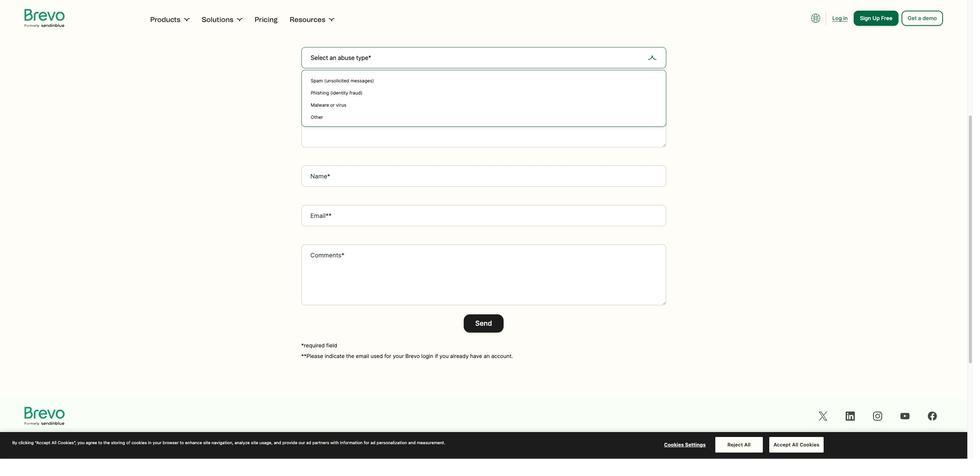 Task type: describe. For each thing, give the bounding box(es) containing it.
Name text field
[[301, 166, 667, 187]]

2 sm__ywafo image from the left
[[237, 17, 243, 23]]

contact us - report abuse element
[[253, 38, 715, 333]]

Email email field
[[301, 205, 667, 227]]

facebook image
[[928, 412, 938, 421]]



Task type: locate. For each thing, give the bounding box(es) containing it.
0 horizontal spatial sm__ywafo image
[[184, 17, 190, 23]]

1 brevo image from the top
[[24, 8, 65, 29]]

instagram image
[[874, 412, 883, 421]]

sm__ywafo image
[[329, 17, 335, 23]]

linkedin image
[[846, 412, 855, 421]]

twitter image
[[819, 412, 828, 421]]

button image
[[812, 14, 821, 23]]

1 sm__ywafo image from the left
[[184, 17, 190, 23]]

brevo image
[[24, 8, 65, 29], [24, 406, 65, 427]]

Comments text field
[[301, 245, 667, 306]]

list box
[[301, 70, 667, 127]]

youtube image
[[901, 412, 910, 421]]

sm__ywafo image
[[184, 17, 190, 23], [237, 17, 243, 23]]

1 vertical spatial brevo image
[[24, 406, 65, 427]]

Email Headers or Link text field
[[301, 87, 667, 148]]

list box inside contact us - report abuse element
[[301, 70, 667, 127]]

1 horizontal spatial sm__ywafo image
[[237, 17, 243, 23]]

2 brevo image from the top
[[24, 406, 65, 427]]

0 vertical spatial brevo image
[[24, 8, 65, 29]]



